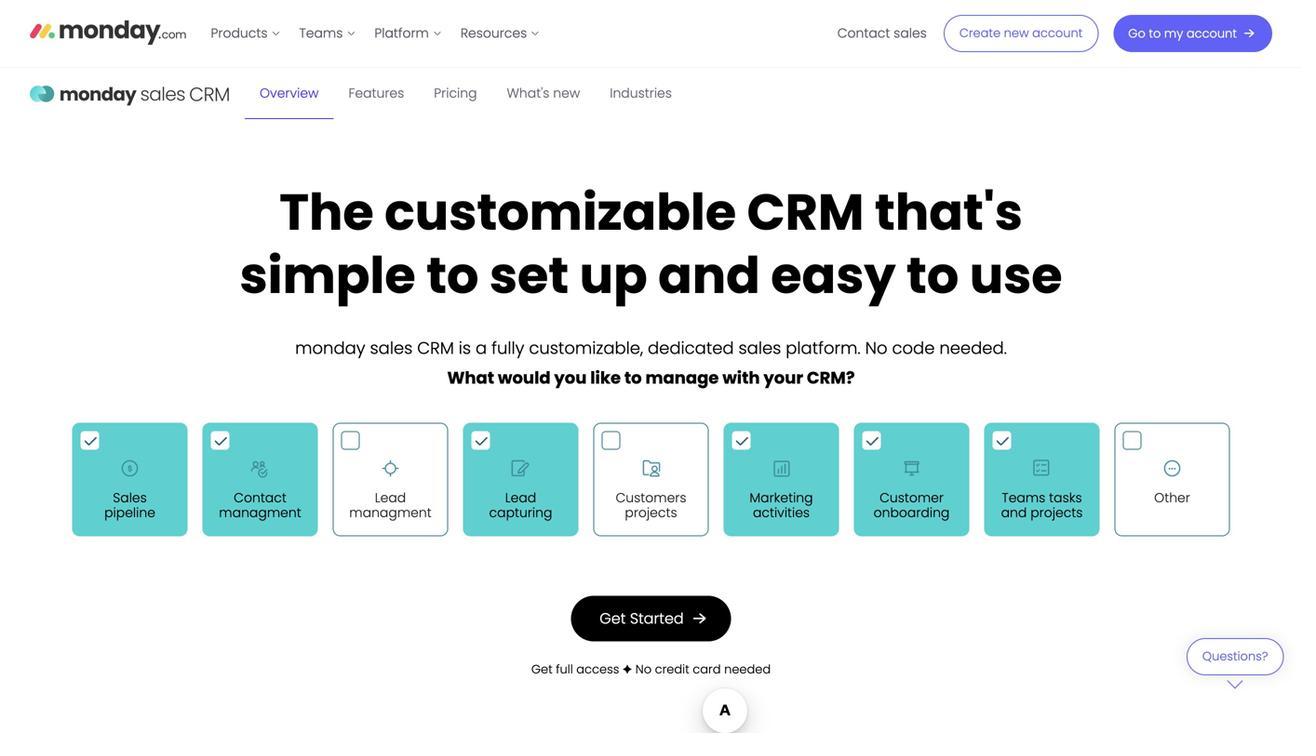 Task type: describe. For each thing, give the bounding box(es) containing it.
your
[[764, 366, 803, 390]]

Marketing activities checkbox
[[724, 423, 839, 537]]

managment for lead
[[349, 504, 432, 522]]

needed
[[724, 661, 771, 678]]

the
[[279, 177, 374, 248]]

create new account
[[960, 25, 1083, 41]]

fully
[[492, 336, 524, 360]]

crm tag lead management image
[[372, 450, 409, 487]]

customer onboarding
[[874, 489, 950, 522]]

go
[[1128, 25, 1146, 42]]

1 horizontal spatial sales
[[739, 336, 781, 360]]

monday
[[295, 336, 365, 360]]

what
[[447, 366, 494, 390]]

Customers projects checkbox
[[593, 423, 709, 537]]

teams for teams tasks and projects
[[1002, 489, 1046, 507]]

what's new link
[[492, 68, 595, 119]]

lead for managment
[[375, 489, 406, 507]]

features
[[349, 84, 404, 102]]

use
[[970, 241, 1063, 311]]

to inside button
[[1149, 25, 1161, 42]]

marketing activities
[[750, 489, 813, 522]]

crm tag team tasks n projects image
[[1023, 450, 1061, 487]]

crm tag marketing activities image
[[763, 450, 800, 487]]

teams link
[[290, 19, 365, 48]]

1 vertical spatial no
[[636, 661, 652, 678]]

monday.com logo image
[[30, 12, 187, 51]]

overview link
[[245, 68, 334, 119]]

full
[[556, 661, 573, 678]]

projects inside teams tasks and projects
[[1031, 504, 1083, 522]]

marketing
[[750, 489, 813, 507]]

activities
[[753, 504, 810, 522]]

contact for contact managment
[[234, 489, 287, 507]]

create new account button
[[944, 15, 1099, 52]]

lead for capturing
[[505, 489, 536, 507]]

crm for that's
[[747, 177, 864, 248]]

sales
[[113, 489, 147, 507]]

questions?
[[1202, 648, 1268, 665]]

up
[[580, 241, 648, 311]]

products
[[211, 24, 268, 42]]

customers
[[616, 489, 686, 507]]

products link
[[202, 19, 290, 48]]

access
[[576, 661, 619, 678]]

create
[[960, 25, 1001, 41]]

crm tag lead capturing image
[[502, 450, 539, 487]]

resources link
[[451, 19, 549, 48]]

crm?
[[807, 366, 855, 390]]

to up 'code'
[[907, 241, 959, 311]]

teams for teams
[[299, 24, 343, 42]]

platform link
[[365, 19, 451, 48]]

resources
[[461, 24, 527, 42]]

pipeline
[[104, 504, 155, 522]]

Other checkbox
[[1115, 423, 1230, 537]]

easy
[[771, 241, 896, 311]]

managment for contact
[[219, 504, 301, 522]]

and inside the "the customizable crm that's simple to set up and easy to use"
[[658, 241, 760, 311]]

Customer onboarding checkbox
[[854, 423, 969, 537]]

customizable
[[385, 177, 736, 248]]

crm tag customer onboarding image
[[893, 450, 930, 487]]

projects inside customers projects
[[625, 504, 677, 522]]

needed.
[[939, 336, 1007, 360]]

with
[[722, 366, 760, 390]]

a
[[476, 336, 487, 360]]

my
[[1164, 25, 1183, 42]]

that's
[[875, 177, 1023, 248]]

Lead managment checkbox
[[333, 423, 448, 537]]

get started
[[600, 608, 684, 629]]

set
[[489, 241, 569, 311]]



Task type: locate. For each thing, give the bounding box(es) containing it.
to inside monday sales crm is a fully customizable, dedicated sales platform. no code needed. what would you like to manage with your crm?
[[624, 366, 642, 390]]

crm tag customer projects image
[[632, 450, 670, 487]]

✦
[[623, 661, 632, 678]]

0 horizontal spatial get
[[531, 661, 553, 678]]

no left 'code'
[[865, 336, 888, 360]]

overview
[[260, 84, 319, 102]]

contact sales
[[837, 24, 927, 42]]

0 horizontal spatial account
[[1032, 25, 1083, 41]]

1 horizontal spatial managment
[[349, 504, 432, 522]]

to right like
[[624, 366, 642, 390]]

contact inside contact managment
[[234, 489, 287, 507]]

and
[[658, 241, 760, 311], [1001, 504, 1027, 522]]

and up dedicated
[[658, 241, 760, 311]]

1 horizontal spatial contact
[[837, 24, 890, 42]]

lead inside lead managment
[[375, 489, 406, 507]]

sales left create
[[894, 24, 927, 42]]

0 vertical spatial teams
[[299, 24, 343, 42]]

get
[[600, 608, 626, 629], [531, 661, 553, 678]]

list
[[202, 0, 549, 67]]

0 horizontal spatial no
[[636, 661, 652, 678]]

account
[[1032, 25, 1083, 41], [1187, 25, 1237, 42]]

0 horizontal spatial contact
[[234, 489, 287, 507]]

would
[[498, 366, 551, 390]]

lead inside lead capturing
[[505, 489, 536, 507]]

teams tasks and projects
[[1001, 489, 1083, 522]]

like
[[590, 366, 621, 390]]

2 horizontal spatial sales
[[894, 24, 927, 42]]

simple
[[240, 241, 416, 311]]

1 vertical spatial teams
[[1002, 489, 1046, 507]]

sales inside button
[[894, 24, 927, 42]]

teams up overview
[[299, 24, 343, 42]]

customer
[[880, 489, 944, 507]]

Sales pipeline checkbox
[[72, 423, 188, 537]]

teams inside teams tasks and projects
[[1002, 489, 1046, 507]]

0 vertical spatial and
[[658, 241, 760, 311]]

2 managment from the left
[[349, 504, 432, 522]]

group
[[65, 416, 1238, 544]]

get for get full access ✦ no credit card needed
[[531, 661, 553, 678]]

industries
[[610, 84, 672, 102]]

0 vertical spatial new
[[1004, 25, 1029, 41]]

no
[[865, 336, 888, 360], [636, 661, 652, 678]]

1 horizontal spatial teams
[[1002, 489, 1046, 507]]

1 lead from the left
[[375, 489, 406, 507]]

new inside button
[[1004, 25, 1029, 41]]

get full access ✦ no credit card needed
[[531, 661, 771, 678]]

2 lead from the left
[[505, 489, 536, 507]]

to right go
[[1149, 25, 1161, 42]]

monday sales crm is a fully customizable, dedicated sales platform. no code needed. what would you like to manage with your crm?
[[295, 336, 1007, 390]]

0 horizontal spatial crm
[[417, 336, 454, 360]]

1 horizontal spatial new
[[1004, 25, 1029, 41]]

the customizable crm that's simple to set up and easy to use
[[240, 177, 1063, 311]]

crm tag contact management image
[[242, 450, 279, 487]]

contact sales button
[[828, 19, 936, 48]]

1 vertical spatial get
[[531, 661, 553, 678]]

1 managment from the left
[[219, 504, 301, 522]]

monday.com crm and sales image
[[30, 68, 230, 120]]

tasks
[[1049, 489, 1082, 507]]

managment down crm tag lead management image
[[349, 504, 432, 522]]

account right my
[[1187, 25, 1237, 42]]

what's new
[[507, 84, 580, 102]]

go to my account
[[1128, 25, 1237, 42]]

card
[[693, 661, 721, 678]]

crm
[[747, 177, 864, 248], [417, 336, 454, 360]]

crm for is
[[417, 336, 454, 360]]

and inside teams tasks and projects
[[1001, 504, 1027, 522]]

projects down crm tag team tasks n projects icon
[[1031, 504, 1083, 522]]

started
[[630, 608, 684, 629]]

contact for contact sales
[[837, 24, 890, 42]]

managment down crm tag contact management icon
[[219, 504, 301, 522]]

0 horizontal spatial managment
[[219, 504, 301, 522]]

go to my account button
[[1114, 15, 1272, 52]]

contact inside button
[[837, 24, 890, 42]]

you
[[554, 366, 587, 390]]

pricing
[[434, 84, 477, 102]]

1 vertical spatial contact
[[234, 489, 287, 507]]

0 horizontal spatial projects
[[625, 504, 677, 522]]

new right what's
[[553, 84, 580, 102]]

pricing link
[[419, 68, 492, 119]]

platform.
[[786, 336, 861, 360]]

teams down crm tag team tasks n projects icon
[[1002, 489, 1046, 507]]

dedicated
[[648, 336, 734, 360]]

account right create
[[1032, 25, 1083, 41]]

to up is
[[426, 241, 479, 311]]

credit
[[655, 661, 689, 678]]

1 horizontal spatial crm
[[747, 177, 864, 248]]

1 horizontal spatial account
[[1187, 25, 1237, 42]]

customers projects
[[616, 489, 686, 522]]

lead
[[375, 489, 406, 507], [505, 489, 536, 507]]

crm tag other image
[[1154, 450, 1191, 487]]

contact managment
[[219, 489, 301, 522]]

new
[[1004, 25, 1029, 41], [553, 84, 580, 102]]

capturing
[[489, 504, 552, 522]]

sales for monday
[[370, 336, 413, 360]]

0 vertical spatial no
[[865, 336, 888, 360]]

crm tag sales pipeline image
[[111, 450, 148, 487]]

managment
[[219, 504, 301, 522], [349, 504, 432, 522]]

lead down crm tag lead management image
[[375, 489, 406, 507]]

0 vertical spatial crm
[[747, 177, 864, 248]]

teams
[[299, 24, 343, 42], [1002, 489, 1046, 507]]

get left started at the bottom
[[600, 608, 626, 629]]

customizable,
[[529, 336, 643, 360]]

projects down "crm tag customer projects" icon
[[625, 504, 677, 522]]

0 horizontal spatial new
[[553, 84, 580, 102]]

1 horizontal spatial and
[[1001, 504, 1027, 522]]

1 horizontal spatial projects
[[1031, 504, 1083, 522]]

0 horizontal spatial lead
[[375, 489, 406, 507]]

crm inside the "the customizable crm that's simple to set up and easy to use"
[[747, 177, 864, 248]]

0 vertical spatial contact
[[837, 24, 890, 42]]

teams inside main element
[[299, 24, 343, 42]]

no inside monday sales crm is a fully customizable, dedicated sales platform. no code needed. what would you like to manage with your crm?
[[865, 336, 888, 360]]

lead capturing
[[489, 489, 552, 522]]

sales pipeline
[[104, 489, 155, 522]]

and down crm tag team tasks n projects icon
[[1001, 504, 1027, 522]]

lead down crm tag lead capturing image
[[505, 489, 536, 507]]

get for get started
[[600, 608, 626, 629]]

main element
[[202, 0, 1272, 67]]

group containing sales pipeline
[[65, 416, 1238, 544]]

list containing products
[[202, 0, 549, 67]]

1 horizontal spatial lead
[[505, 489, 536, 507]]

get left the "full"
[[531, 661, 553, 678]]

what's
[[507, 84, 550, 102]]

new right create
[[1004, 25, 1029, 41]]

1 horizontal spatial get
[[600, 608, 626, 629]]

get inside button
[[600, 608, 626, 629]]

Lead capturing checkbox
[[463, 423, 578, 537]]

new for create
[[1004, 25, 1029, 41]]

no right ✦
[[636, 661, 652, 678]]

sales for contact
[[894, 24, 927, 42]]

code
[[892, 336, 935, 360]]

platform
[[375, 24, 429, 42]]

1 vertical spatial new
[[553, 84, 580, 102]]

1 horizontal spatial no
[[865, 336, 888, 360]]

projects
[[625, 504, 677, 522], [1031, 504, 1083, 522]]

new for what's
[[553, 84, 580, 102]]

contact
[[837, 24, 890, 42], [234, 489, 287, 507]]

is
[[459, 336, 471, 360]]

lead managment
[[349, 489, 432, 522]]

1 vertical spatial crm
[[417, 336, 454, 360]]

Contact managment checkbox
[[202, 423, 318, 537]]

questions? button
[[1187, 639, 1284, 689]]

sales right "monday" in the left top of the page
[[370, 336, 413, 360]]

to
[[1149, 25, 1161, 42], [426, 241, 479, 311], [907, 241, 959, 311], [624, 366, 642, 390]]

0 horizontal spatial teams
[[299, 24, 343, 42]]

other
[[1154, 489, 1190, 507]]

features link
[[334, 68, 419, 119]]

get started button
[[571, 596, 731, 642]]

manage
[[645, 366, 719, 390]]

0 vertical spatial get
[[600, 608, 626, 629]]

onboarding
[[874, 504, 950, 522]]

sales
[[894, 24, 927, 42], [370, 336, 413, 360], [739, 336, 781, 360]]

crm inside monday sales crm is a fully customizable, dedicated sales platform. no code needed. what would you like to manage with your crm?
[[417, 336, 454, 360]]

Teams tasks and projects checkbox
[[984, 423, 1100, 537]]

sales up with
[[739, 336, 781, 360]]

2 projects from the left
[[1031, 504, 1083, 522]]

industries link
[[595, 68, 687, 119]]

1 projects from the left
[[625, 504, 677, 522]]

0 horizontal spatial sales
[[370, 336, 413, 360]]

0 horizontal spatial and
[[658, 241, 760, 311]]

1 vertical spatial and
[[1001, 504, 1027, 522]]



Task type: vqa. For each thing, say whether or not it's contained in the screenshot.
Time
no



